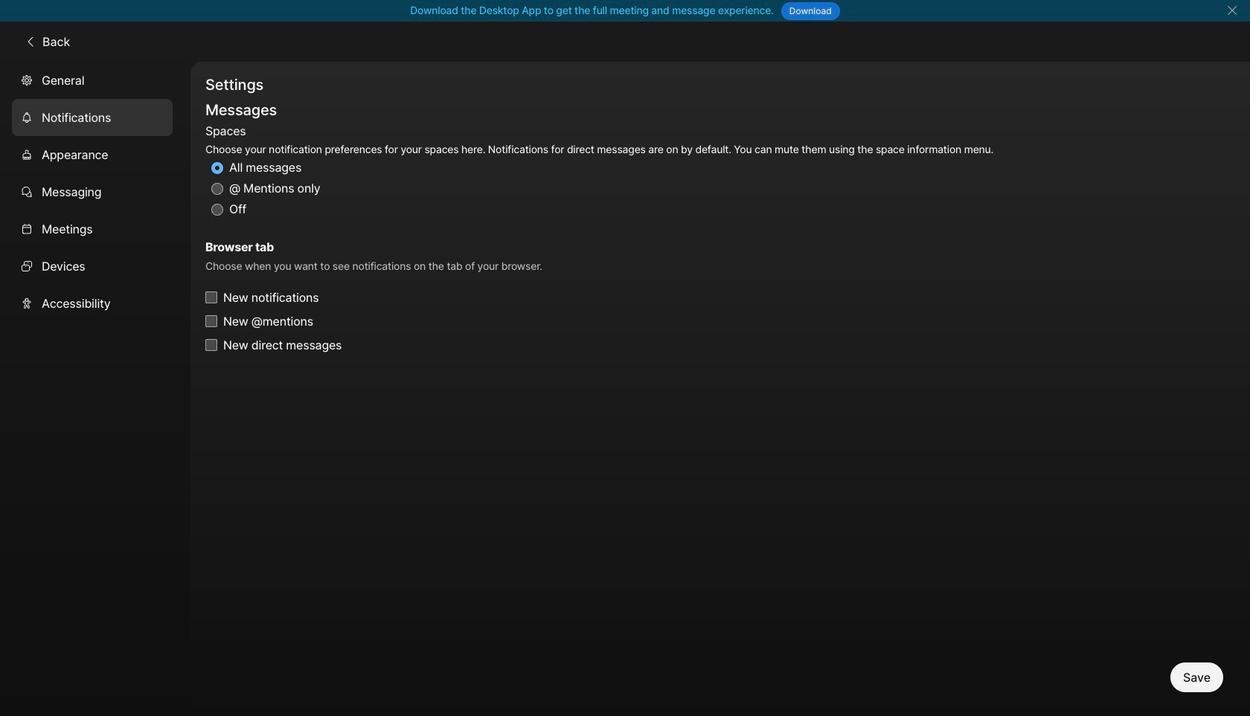 Task type: locate. For each thing, give the bounding box(es) containing it.
devices tab
[[12, 248, 173, 285]]

general tab
[[12, 62, 173, 99]]

cancel_16 image
[[1227, 4, 1238, 16]]

option group
[[205, 121, 994, 220]]

appearance tab
[[12, 136, 173, 173]]



Task type: vqa. For each thing, say whether or not it's contained in the screenshot.
Set Do Not Disturb For 2 Hours menu item
no



Task type: describe. For each thing, give the bounding box(es) containing it.
notifications tab
[[12, 99, 173, 136]]

accessibility tab
[[12, 285, 173, 322]]

messaging tab
[[12, 173, 173, 210]]

@ Mentions only radio
[[211, 183, 223, 195]]

Off radio
[[211, 204, 223, 216]]

settings navigation
[[0, 62, 191, 717]]

meetings tab
[[12, 210, 173, 248]]

All messages radio
[[211, 162, 223, 174]]



